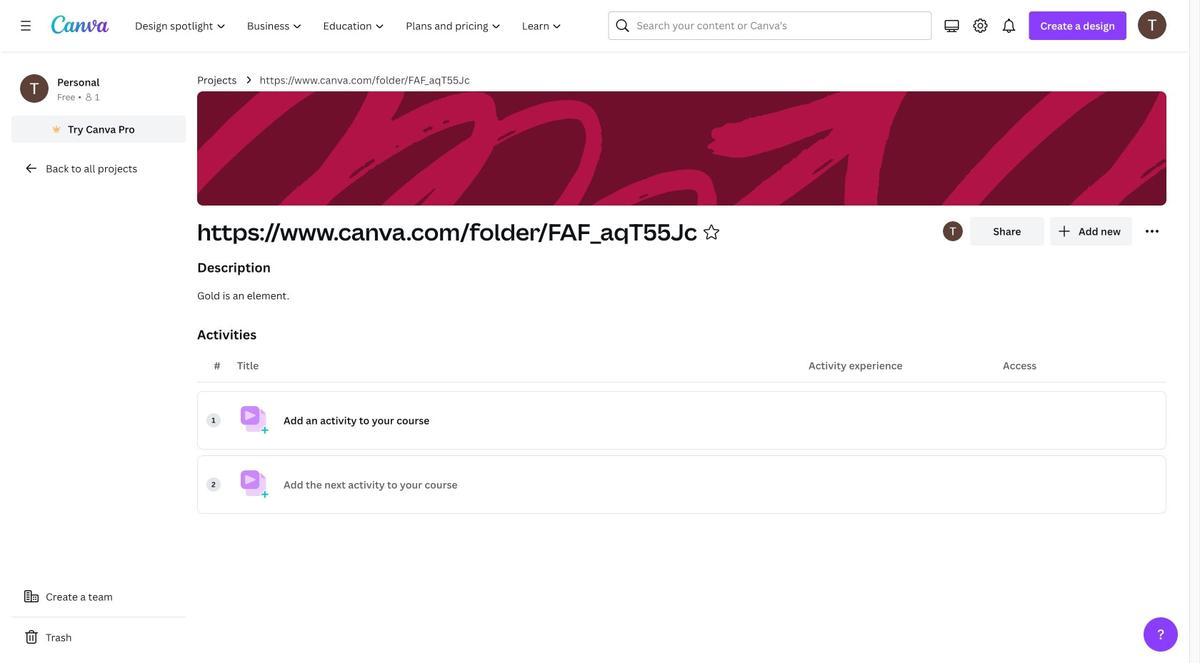 Task type: describe. For each thing, give the bounding box(es) containing it.
top level navigation element
[[126, 11, 574, 40]]

Search search field
[[637, 12, 904, 39]]



Task type: vqa. For each thing, say whether or not it's contained in the screenshot.
row to the top
yes



Task type: locate. For each thing, give the bounding box(es) containing it.
0 vertical spatial row
[[197, 392, 1167, 450]]

2 row from the top
[[197, 456, 1167, 515]]

terry turtle image
[[1138, 11, 1167, 39]]

row
[[197, 392, 1167, 450], [197, 456, 1167, 515]]

None search field
[[609, 11, 932, 40]]

1 row from the top
[[197, 392, 1167, 450]]

1 vertical spatial row
[[197, 456, 1167, 515]]



